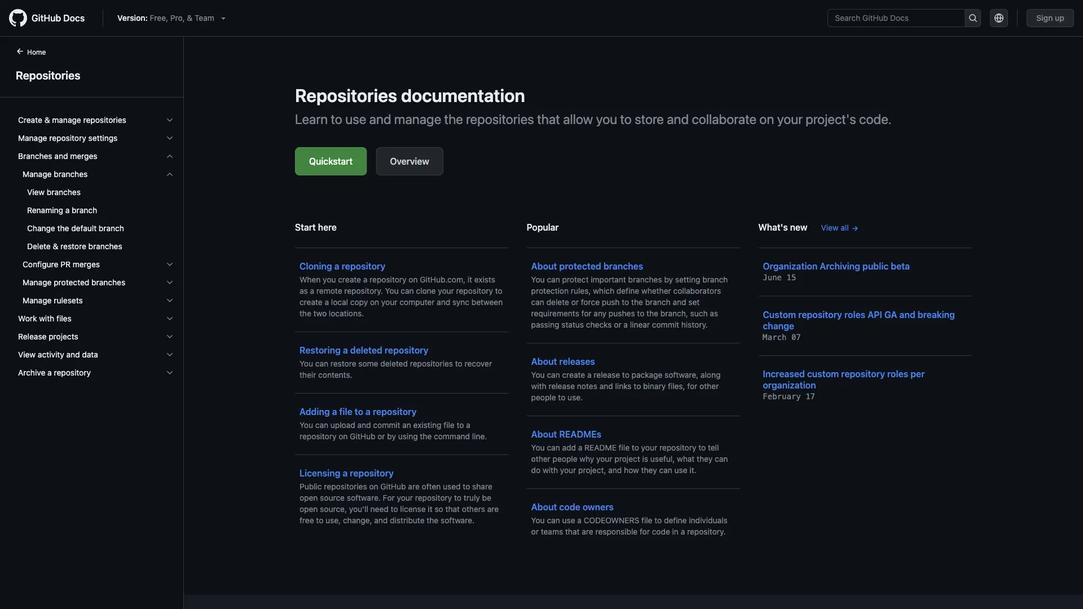 Task type: locate. For each thing, give the bounding box(es) containing it.
0 horizontal spatial manage
[[52, 115, 81, 125]]

0 vertical spatial software.
[[347, 494, 381, 503]]

1 horizontal spatial restore
[[331, 359, 356, 369]]

use right the learn on the top of page
[[345, 111, 366, 127]]

release up links
[[594, 370, 620, 380]]

sc 9kayk9 0 image inside branches and merges dropdown button
[[165, 152, 174, 161]]

2 about from the top
[[531, 356, 557, 367]]

1 vertical spatial software.
[[441, 516, 475, 525]]

repositories inside repositories documentation learn to use and manage the repositories that allow you to store and collaborate on your project's code.
[[295, 85, 397, 106]]

view branches
[[27, 188, 81, 197]]

view inside dropdown button
[[18, 350, 36, 359]]

and left links
[[600, 382, 613, 391]]

1 vertical spatial restore
[[331, 359, 356, 369]]

branches down branches and merges
[[54, 170, 88, 179]]

1 horizontal spatial as
[[710, 309, 718, 318]]

pr
[[61, 260, 71, 269]]

repository down computer on the left of page
[[385, 345, 429, 356]]

branch,
[[661, 309, 688, 318]]

about
[[531, 261, 557, 272], [531, 356, 557, 367], [531, 429, 557, 440], [531, 502, 557, 513]]

it left exists
[[468, 275, 472, 284]]

be
[[482, 494, 491, 503]]

overview
[[390, 156, 429, 167]]

repository. down the individuals
[[687, 527, 726, 537]]

define inside "about code owners you can use a codeowners file to define individuals or teams that are responsible for code in a repository."
[[664, 516, 687, 525]]

about for about protected branches
[[531, 261, 557, 272]]

protected inside about protected branches you can protect important branches by setting branch protection rules, which define whether collaborators can delete or force push to the branch and set requirements for any pushes to the branch, such as passing status checks or a linear commit history.
[[560, 261, 601, 272]]

1 vertical spatial they
[[641, 466, 657, 475]]

2 vertical spatial with
[[543, 466, 558, 475]]

and down need
[[374, 516, 388, 525]]

or left using
[[378, 432, 385, 441]]

protected inside manage protected branches dropdown button
[[54, 278, 89, 287]]

deleted up some
[[350, 345, 383, 356]]

repository inside about readmes you can add a readme file to your repository to tell other people why your project is useful, what they can do with your project, and how they can use it.
[[660, 443, 697, 453]]

0 horizontal spatial other
[[531, 455, 551, 464]]

1 horizontal spatial define
[[664, 516, 687, 525]]

view
[[27, 188, 45, 197], [821, 223, 839, 233], [18, 350, 36, 359]]

for inside the about releases you can create a release to package software, along with release notes and links to binary files, for other people to use.
[[688, 382, 698, 391]]

a right add
[[578, 443, 583, 453]]

2 branches and merges element from the top
[[9, 165, 183, 310]]

2 vertical spatial &
[[53, 242, 58, 251]]

tooltip
[[1047, 573, 1070, 596]]

1 vertical spatial code
[[652, 527, 670, 537]]

file
[[339, 407, 353, 417], [444, 421, 455, 430], [619, 443, 630, 453], [642, 516, 653, 525]]

5 sc 9kayk9 0 image from the top
[[165, 296, 174, 305]]

about protected branches you can protect important branches by setting branch protection rules, which define whether collaborators can delete or force push to the branch and set requirements for any pushes to the branch, such as passing status checks or a linear commit history.
[[531, 261, 728, 330]]

define inside about protected branches you can protect important branches by setting branch protection rules, which define whether collaborators can delete or force push to the branch and set requirements for any pushes to the branch, such as passing status checks or a linear commit history.
[[617, 286, 640, 296]]

2 sc 9kayk9 0 image from the top
[[165, 170, 174, 179]]

organization archiving public beta june 15
[[763, 261, 910, 282]]

manage for manage rulesets
[[23, 296, 52, 305]]

and inside custom repository roles api ga and breaking change march 07
[[900, 309, 916, 320]]

0 horizontal spatial they
[[641, 466, 657, 475]]

and inside the about releases you can create a release to package software, along with release notes and links to binary files, for other people to use.
[[600, 382, 613, 391]]

a right archive
[[47, 368, 52, 378]]

view all
[[821, 223, 849, 233]]

0 horizontal spatial you
[[323, 275, 336, 284]]

sign
[[1037, 13, 1053, 23]]

software. up you'll
[[347, 494, 381, 503]]

sign up link
[[1027, 9, 1074, 27]]

1 sc 9kayk9 0 image from the top
[[165, 134, 174, 143]]

0 horizontal spatial &
[[44, 115, 50, 125]]

0 horizontal spatial for
[[582, 309, 592, 318]]

repository up what at right
[[660, 443, 697, 453]]

truly
[[464, 494, 480, 503]]

february 17 element
[[763, 392, 815, 402]]

or inside adding a file to a repository you can upload and commit an existing file to a repository on github or by using the command line.
[[378, 432, 385, 441]]

repository down create & manage repositories
[[49, 133, 86, 143]]

and right ga
[[900, 309, 916, 320]]

commit left an
[[373, 421, 400, 430]]

& right delete
[[53, 242, 58, 251]]

can down protection
[[531, 298, 545, 307]]

0 vertical spatial open
[[300, 494, 318, 503]]

1 vertical spatial sc 9kayk9 0 image
[[165, 170, 174, 179]]

repositories up settings
[[83, 115, 126, 125]]

0 vertical spatial with
[[39, 314, 54, 323]]

release up use.
[[549, 382, 575, 391]]

0 vertical spatial view
[[27, 188, 45, 197]]

other
[[700, 382, 719, 391], [531, 455, 551, 464]]

repositories link
[[14, 67, 170, 84]]

their
[[300, 370, 316, 380]]

repositories for repositories
[[16, 68, 80, 82]]

sc 9kayk9 0 image inside the manage branches dropdown button
[[165, 170, 174, 179]]

rulesets
[[54, 296, 83, 305]]

you up teams
[[531, 516, 545, 525]]

0 vertical spatial code
[[560, 502, 581, 513]]

& inside dropdown button
[[44, 115, 50, 125]]

branches down 'configure pr merges' dropdown button
[[92, 278, 125, 287]]

can up teams
[[547, 516, 560, 525]]

passing
[[531, 320, 560, 330]]

sc 9kayk9 0 image for create & manage repositories
[[165, 116, 174, 125]]

1 vertical spatial merges
[[73, 260, 100, 269]]

software,
[[665, 370, 699, 380]]

0 vertical spatial people
[[531, 393, 556, 402]]

you left the clone
[[385, 286, 399, 296]]

1 horizontal spatial commit
[[652, 320, 679, 330]]

manage up overview link
[[394, 111, 441, 127]]

1 vertical spatial define
[[664, 516, 687, 525]]

0 vertical spatial define
[[617, 286, 640, 296]]

a down pushes in the bottom right of the page
[[624, 320, 628, 330]]

you
[[596, 111, 617, 127], [323, 275, 336, 284]]

pushes
[[609, 309, 635, 318]]

manage branches element containing manage branches
[[9, 165, 183, 256]]

can inside cloning a repository when you create a repository on github.com, it exists as a remote repository. you can clone your repository to create a local copy on your computer and sync between the two locations.
[[401, 286, 414, 296]]

2 manage branches element from the top
[[9, 183, 183, 256]]

project's
[[806, 111, 857, 127]]

restoring
[[300, 345, 341, 356]]

0 vertical spatial commit
[[652, 320, 679, 330]]

and up the branch,
[[673, 298, 687, 307]]

1 horizontal spatial use
[[562, 516, 575, 525]]

roles left per
[[888, 369, 909, 380]]

1 vertical spatial open
[[300, 505, 318, 514]]

code.
[[860, 111, 892, 127]]

for down force
[[582, 309, 592, 318]]

by left using
[[387, 432, 396, 441]]

view up "renaming" in the top left of the page
[[27, 188, 45, 197]]

the down so
[[427, 516, 439, 525]]

the left two at the left bottom
[[300, 309, 311, 318]]

the inside repositories documentation learn to use and manage the repositories that allow you to store and collaborate on your project's code.
[[444, 111, 463, 127]]

0 horizontal spatial restore
[[60, 242, 86, 251]]

0 horizontal spatial release
[[549, 382, 575, 391]]

by up the whether
[[664, 275, 673, 284]]

to left "tell"
[[699, 443, 706, 453]]

sc 9kayk9 0 image inside create & manage repositories dropdown button
[[165, 116, 174, 125]]

1 vertical spatial other
[[531, 455, 551, 464]]

add
[[562, 443, 576, 453]]

that left allow
[[537, 111, 560, 127]]

merges inside dropdown button
[[70, 152, 97, 161]]

archive
[[18, 368, 45, 378]]

create up two at the left bottom
[[300, 298, 323, 307]]

or inside "about code owners you can use a codeowners file to define individuals or teams that are responsible for code in a repository."
[[531, 527, 539, 537]]

and up manage branches
[[54, 152, 68, 161]]

0 vertical spatial use
[[345, 111, 366, 127]]

use,
[[326, 516, 341, 525]]

version:
[[117, 13, 148, 23]]

to up between on the left
[[495, 286, 503, 296]]

branch up collaborators
[[703, 275, 728, 284]]

1 vertical spatial that
[[446, 505, 460, 514]]

with left notes
[[531, 382, 547, 391]]

restore inside branches and merges element
[[60, 242, 86, 251]]

manage inside create & manage repositories dropdown button
[[52, 115, 81, 125]]

repository inside "restoring a deleted repository you can restore some deleted repositories to recover their contents."
[[385, 345, 429, 356]]

2 vertical spatial use
[[562, 516, 575, 525]]

repository up '07'
[[799, 309, 843, 320]]

people inside the about releases you can create a release to package software, along with release notes and links to binary files, for other people to use.
[[531, 393, 556, 402]]

repositories for repositories documentation learn to use and manage the repositories that allow you to store and collaborate on your project's code.
[[295, 85, 397, 106]]

branches and merges element
[[9, 147, 183, 310], [9, 165, 183, 310]]

0 vertical spatial that
[[537, 111, 560, 127]]

using
[[398, 432, 418, 441]]

repositories up the learn on the top of page
[[295, 85, 397, 106]]

1 vertical spatial are
[[488, 505, 499, 514]]

define up in
[[664, 516, 687, 525]]

0 vertical spatial deleted
[[350, 345, 383, 356]]

manage inside manage protected branches dropdown button
[[23, 278, 52, 287]]

merges for branches and merges
[[70, 152, 97, 161]]

march 07 element
[[763, 333, 801, 342]]

people
[[531, 393, 556, 402], [553, 455, 578, 464]]

2 sc 9kayk9 0 image from the top
[[165, 152, 174, 161]]

history.
[[682, 320, 708, 330]]

2 vertical spatial view
[[18, 350, 36, 359]]

merges inside dropdown button
[[73, 260, 100, 269]]

0 horizontal spatial protected
[[54, 278, 89, 287]]

0 vertical spatial roles
[[845, 309, 866, 320]]

commit inside adding a file to a repository you can upload and commit an existing file to a repository on github or by using the command line.
[[373, 421, 400, 430]]

your down github.com, at the top left
[[438, 286, 454, 296]]

github.com,
[[420, 275, 466, 284]]

deleted right some
[[381, 359, 408, 369]]

1 branches and merges element from the top
[[9, 147, 183, 310]]

file inside "about code owners you can use a codeowners file to define individuals or teams that are responsible for code in a repository."
[[642, 516, 653, 525]]

0 vertical spatial as
[[300, 286, 308, 296]]

sc 9kayk9 0 image for release projects
[[165, 332, 174, 341]]

8 sc 9kayk9 0 image from the top
[[165, 369, 174, 378]]

they down "tell"
[[697, 455, 713, 464]]

manage for manage branches
[[23, 170, 52, 179]]

2 horizontal spatial that
[[565, 527, 580, 537]]

1 vertical spatial roles
[[888, 369, 909, 380]]

0 vertical spatial repository.
[[344, 286, 383, 296]]

0 horizontal spatial software.
[[347, 494, 381, 503]]

2 horizontal spatial use
[[675, 466, 688, 475]]

other inside the about releases you can create a release to package software, along with release notes and links to binary files, for other people to use.
[[700, 382, 719, 391]]

0 horizontal spatial as
[[300, 286, 308, 296]]

about left 'readmes'
[[531, 429, 557, 440]]

&
[[187, 13, 193, 23], [44, 115, 50, 125], [53, 242, 58, 251]]

1 sc 9kayk9 0 image from the top
[[165, 116, 174, 125]]

sc 9kayk9 0 image for manage branches
[[165, 170, 174, 179]]

repositories left recover
[[410, 359, 453, 369]]

2 vertical spatial github
[[381, 482, 406, 492]]

0 vertical spatial it
[[468, 275, 472, 284]]

repositories inside 'link'
[[16, 68, 80, 82]]

0 vertical spatial for
[[582, 309, 592, 318]]

manage branches
[[23, 170, 88, 179]]

2 open from the top
[[300, 505, 318, 514]]

None search field
[[828, 9, 982, 27]]

line.
[[472, 432, 487, 441]]

manage inside the manage branches dropdown button
[[23, 170, 52, 179]]

manage down create
[[18, 133, 47, 143]]

your inside repositories documentation learn to use and manage the repositories that allow you to store and collaborate on your project's code.
[[777, 111, 803, 127]]

manage up the manage repository settings
[[52, 115, 81, 125]]

github up for
[[381, 482, 406, 492]]

repositories inside repositories documentation learn to use and manage the repositories that allow you to store and collaborate on your project's code.
[[466, 111, 534, 127]]

0 vertical spatial they
[[697, 455, 713, 464]]

use left it.
[[675, 466, 688, 475]]

sc 9kayk9 0 image inside release projects dropdown button
[[165, 332, 174, 341]]

it inside cloning a repository when you create a repository on github.com, it exists as a remote repository. you can clone your repository to create a local copy on your computer and sync between the two locations.
[[468, 275, 472, 284]]

source,
[[320, 505, 347, 514]]

1 horizontal spatial other
[[700, 382, 719, 391]]

& for delete & restore branches
[[53, 242, 58, 251]]

about for about readmes
[[531, 429, 557, 440]]

0 vertical spatial protected
[[560, 261, 601, 272]]

1 horizontal spatial that
[[537, 111, 560, 127]]

as down when
[[300, 286, 308, 296]]

0 horizontal spatial are
[[408, 482, 420, 492]]

2 vertical spatial sc 9kayk9 0 image
[[165, 314, 174, 323]]

code left in
[[652, 527, 670, 537]]

code left owners
[[560, 502, 581, 513]]

3 sc 9kayk9 0 image from the top
[[165, 314, 174, 323]]

1 vertical spatial github
[[350, 432, 376, 441]]

1 horizontal spatial by
[[664, 275, 673, 284]]

to up truly at the left bottom of page
[[463, 482, 470, 492]]

0 vertical spatial sc 9kayk9 0 image
[[165, 116, 174, 125]]

select language: current language is english image
[[995, 14, 1004, 23]]

1 vertical spatial protected
[[54, 278, 89, 287]]

4 about from the top
[[531, 502, 557, 513]]

people left use.
[[531, 393, 556, 402]]

sc 9kayk9 0 image inside archive a repository dropdown button
[[165, 369, 174, 378]]

2 horizontal spatial for
[[688, 382, 698, 391]]

you inside about readmes you can add a readme file to your repository to tell other people why your project is useful, what they can do with your project, and how they can use it.
[[531, 443, 545, 453]]

3 about from the top
[[531, 429, 557, 440]]

by inside adding a file to a repository you can upload and commit an existing file to a repository on github or by using the command line.
[[387, 432, 396, 441]]

with inside about readmes you can add a readme file to your repository to tell other people why your project is useful, what they can do with your project, and how they can use it.
[[543, 466, 558, 475]]

1 horizontal spatial it
[[468, 275, 472, 284]]

sc 9kayk9 0 image for branches and merges
[[165, 152, 174, 161]]

that
[[537, 111, 560, 127], [446, 505, 460, 514], [565, 527, 580, 537]]

delete & restore branches link
[[14, 238, 179, 256]]

2 horizontal spatial github
[[381, 482, 406, 492]]

team
[[195, 13, 214, 23]]

0 vertical spatial by
[[664, 275, 673, 284]]

here
[[318, 222, 337, 233]]

0 horizontal spatial code
[[560, 502, 581, 513]]

your up "license"
[[397, 494, 413, 503]]

about inside about protected branches you can protect important branches by setting branch protection rules, which define whether collaborators can delete or force push to the branch and set requirements for any pushes to the branch, such as passing status checks or a linear commit history.
[[531, 261, 557, 272]]

0 horizontal spatial it
[[428, 505, 433, 514]]

about inside "about code owners you can use a codeowners file to define individuals or teams that are responsible for code in a repository."
[[531, 502, 557, 513]]

0 horizontal spatial that
[[446, 505, 460, 514]]

protected for about
[[560, 261, 601, 272]]

activity
[[38, 350, 64, 359]]

0 vertical spatial release
[[594, 370, 620, 380]]

status
[[562, 320, 584, 330]]

sc 9kayk9 0 image inside view activity and data dropdown button
[[165, 350, 174, 359]]

and left data
[[66, 350, 80, 359]]

roles left api
[[845, 309, 866, 320]]

local
[[331, 298, 348, 307]]

1 vertical spatial create
[[300, 298, 323, 307]]

sc 9kayk9 0 image inside work with files dropdown button
[[165, 314, 174, 323]]

1 vertical spatial &
[[44, 115, 50, 125]]

manage branches element
[[9, 165, 183, 256], [9, 183, 183, 256]]

2 horizontal spatial are
[[582, 527, 594, 537]]

you inside cloning a repository when you create a repository on github.com, it exists as a remote repository. you can clone your repository to create a local copy on your computer and sync between the two locations.
[[385, 286, 399, 296]]

3 sc 9kayk9 0 image from the top
[[165, 260, 174, 269]]

learn
[[295, 111, 328, 127]]

7 sc 9kayk9 0 image from the top
[[165, 350, 174, 359]]

merges down delete & restore branches link
[[73, 260, 100, 269]]

sign up
[[1037, 13, 1065, 23]]

breaking
[[918, 309, 955, 320]]

repositories inside licensing a repository public repositories on github are often used to share open source software. for your repository to truly be open source, you'll need to license it so that others are free to use, change, and distribute the software.
[[324, 482, 367, 492]]

your left project's
[[777, 111, 803, 127]]

your down readme
[[597, 455, 613, 464]]

you up protection
[[531, 275, 545, 284]]

manage branches element containing view branches
[[9, 183, 183, 256]]

open down public
[[300, 494, 318, 503]]

branches down change the default branch link
[[88, 242, 122, 251]]

sc 9kayk9 0 image for manage rulesets
[[165, 296, 174, 305]]

what's new
[[759, 222, 808, 233]]

1 horizontal spatial &
[[53, 242, 58, 251]]

you
[[531, 275, 545, 284], [385, 286, 399, 296], [300, 359, 313, 369], [531, 370, 545, 380], [300, 421, 313, 430], [531, 443, 545, 453], [531, 516, 545, 525]]

protect
[[562, 275, 589, 284]]

about for about releases
[[531, 356, 557, 367]]

you up their
[[300, 359, 313, 369]]

to inside "restoring a deleted repository you can restore some deleted repositories to recover their contents."
[[455, 359, 463, 369]]

6 sc 9kayk9 0 image from the top
[[165, 332, 174, 341]]

1 horizontal spatial roles
[[888, 369, 909, 380]]

links
[[615, 382, 632, 391]]

repository down adding
[[300, 432, 337, 441]]

0 vertical spatial github
[[32, 13, 61, 23]]

2 vertical spatial for
[[640, 527, 650, 537]]

sc 9kayk9 0 image
[[165, 134, 174, 143], [165, 152, 174, 161], [165, 260, 174, 269], [165, 278, 174, 287], [165, 296, 174, 305], [165, 332, 174, 341], [165, 350, 174, 359], [165, 369, 174, 378]]

4 sc 9kayk9 0 image from the top
[[165, 278, 174, 287]]

for inside "about code owners you can use a codeowners file to define individuals or teams that are responsible for code in a repository."
[[640, 527, 650, 537]]

1 vertical spatial you
[[323, 275, 336, 284]]

1 vertical spatial for
[[688, 382, 698, 391]]

manage protected branches button
[[14, 274, 179, 292]]

0 horizontal spatial github
[[32, 13, 61, 23]]

a up change the default branch
[[65, 206, 70, 215]]

file up "command" at the left of page
[[444, 421, 455, 430]]

manage up work with files
[[23, 296, 52, 305]]

are left often
[[408, 482, 420, 492]]

branches and merges element containing branches and merges
[[9, 147, 183, 310]]

home
[[27, 48, 46, 56]]

that right teams
[[565, 527, 580, 537]]

you down adding
[[300, 421, 313, 430]]

branches and merges button
[[14, 147, 179, 165]]

about inside about readmes you can add a readme file to your repository to tell other people why your project is useful, what they can do with your project, and how they can use it.
[[531, 429, 557, 440]]

about inside the about releases you can create a release to package software, along with release notes and links to binary files, for other people to use.
[[531, 356, 557, 367]]

1 vertical spatial people
[[553, 455, 578, 464]]

2 vertical spatial that
[[565, 527, 580, 537]]

0 horizontal spatial commit
[[373, 421, 400, 430]]

1 horizontal spatial repositories
[[295, 85, 397, 106]]

0 vertical spatial &
[[187, 13, 193, 23]]

or left teams
[[531, 527, 539, 537]]

create
[[338, 275, 361, 284], [300, 298, 323, 307], [562, 370, 585, 380]]

you down passing
[[531, 370, 545, 380]]

notes
[[577, 382, 598, 391]]

use inside repositories documentation learn to use and manage the repositories that allow you to store and collaborate on your project's code.
[[345, 111, 366, 127]]

sc 9kayk9 0 image inside 'configure pr merges' dropdown button
[[165, 260, 174, 269]]

ga
[[885, 309, 898, 320]]

1 horizontal spatial github
[[350, 432, 376, 441]]

manage inside manage rulesets "dropdown button"
[[23, 296, 52, 305]]

1 about from the top
[[531, 261, 557, 272]]

a inside about readmes you can add a readme file to your repository to tell other people why your project is useful, what they can do with your project, and how they can use it.
[[578, 443, 583, 453]]

Search GitHub Docs search field
[[829, 10, 965, 27]]

repositories down documentation
[[466, 111, 534, 127]]

sc 9kayk9 0 image inside manage repository settings dropdown button
[[165, 134, 174, 143]]

the inside adding a file to a repository you can upload and commit an existing file to a repository on github or by using the command line.
[[420, 432, 432, 441]]

sc 9kayk9 0 image
[[165, 116, 174, 125], [165, 170, 174, 179], [165, 314, 174, 323]]

to right codeowners
[[655, 516, 662, 525]]

can down releases
[[547, 370, 560, 380]]

1 horizontal spatial you
[[596, 111, 617, 127]]

0 horizontal spatial define
[[617, 286, 640, 296]]

1 vertical spatial by
[[387, 432, 396, 441]]

0 horizontal spatial repositories
[[16, 68, 80, 82]]

0 horizontal spatial repository.
[[344, 286, 383, 296]]

07
[[792, 333, 801, 342]]

with right do on the left bottom of page
[[543, 466, 558, 475]]

a inside archive a repository dropdown button
[[47, 368, 52, 378]]

1 horizontal spatial repository.
[[687, 527, 726, 537]]

on up the clone
[[409, 275, 418, 284]]

release
[[18, 332, 47, 341]]

is
[[643, 455, 648, 464]]

binary
[[643, 382, 666, 391]]

0 horizontal spatial by
[[387, 432, 396, 441]]

branches and merges
[[18, 152, 97, 161]]

manage for manage protected branches
[[23, 278, 52, 287]]

you inside about protected branches you can protect important branches by setting branch protection rules, which define whether collaborators can delete or force push to the branch and set requirements for any pushes to the branch, such as passing status checks or a linear commit history.
[[531, 275, 545, 284]]

0 vertical spatial other
[[700, 382, 719, 391]]

2 vertical spatial create
[[562, 370, 585, 380]]

source
[[320, 494, 345, 503]]

why
[[580, 455, 594, 464]]

1 vertical spatial as
[[710, 309, 718, 318]]

can down restoring
[[315, 359, 328, 369]]

to
[[331, 111, 342, 127], [620, 111, 632, 127], [495, 286, 503, 296], [622, 298, 629, 307], [637, 309, 645, 318], [455, 359, 463, 369], [622, 370, 630, 380], [634, 382, 641, 391], [558, 393, 566, 402], [355, 407, 363, 417], [457, 421, 464, 430], [632, 443, 639, 453], [699, 443, 706, 453], [463, 482, 470, 492], [454, 494, 462, 503], [391, 505, 398, 514], [316, 516, 324, 525], [655, 516, 662, 525]]

1 manage branches element from the top
[[9, 165, 183, 256]]

with left the files
[[39, 314, 54, 323]]

1 vertical spatial release
[[549, 382, 575, 391]]

you up remote
[[323, 275, 336, 284]]

organization
[[763, 380, 816, 391]]

people inside about readmes you can add a readme file to your repository to tell other people why your project is useful, what they can do with your project, and how they can use it.
[[553, 455, 578, 464]]

0 horizontal spatial roles
[[845, 309, 866, 320]]

0 vertical spatial restore
[[60, 242, 86, 251]]

an
[[403, 421, 411, 430]]

sc 9kayk9 0 image for work with files
[[165, 314, 174, 323]]

start
[[295, 222, 316, 233]]

need
[[371, 505, 389, 514]]

repositories
[[466, 111, 534, 127], [83, 115, 126, 125], [410, 359, 453, 369], [324, 482, 367, 492]]

you inside "restoring a deleted repository you can restore some deleted repositories to recover their contents."
[[300, 359, 313, 369]]



Task type: vqa. For each thing, say whether or not it's contained in the screenshot.
February 17 element
yes



Task type: describe. For each thing, give the bounding box(es) containing it.
do
[[531, 466, 541, 475]]

manage repository settings button
[[14, 129, 179, 147]]

the inside manage branches "element"
[[57, 224, 69, 233]]

view for view all
[[821, 223, 839, 233]]

use inside "about code owners you can use a codeowners file to define individuals or teams that are responsible for code in a repository."
[[562, 516, 575, 525]]

branches up the whether
[[628, 275, 662, 284]]

that inside "about code owners you can use a codeowners file to define individuals or teams that are responsible for code in a repository."
[[565, 527, 580, 537]]

licensing a repository public repositories on github are often used to share open source software. for your repository to truly be open source, you'll need to license it so that others are free to use, change, and distribute the software.
[[300, 468, 499, 525]]

on right the copy
[[370, 298, 379, 307]]

to up "command" at the left of page
[[457, 421, 464, 430]]

free
[[300, 516, 314, 525]]

merges for configure pr merges
[[73, 260, 100, 269]]

configure pr merges button
[[14, 256, 179, 274]]

1 horizontal spatial are
[[488, 505, 499, 514]]

repository inside custom repository roles api ga and breaking change march 07
[[799, 309, 843, 320]]

a right in
[[681, 527, 685, 537]]

1 vertical spatial deleted
[[381, 359, 408, 369]]

project
[[615, 455, 640, 464]]

as inside cloning a repository when you create a repository on github.com, it exists as a remote repository. you can clone your repository to create a local copy on your computer and sync between the two locations.
[[300, 286, 308, 296]]

change the default branch
[[27, 224, 124, 233]]

a right cloning
[[334, 261, 340, 272]]

delete & restore branches
[[27, 242, 122, 251]]

15
[[787, 273, 796, 282]]

the up pushes in the bottom right of the page
[[632, 298, 643, 307]]

with inside dropdown button
[[39, 314, 54, 323]]

repository up an
[[373, 407, 417, 417]]

renaming
[[27, 206, 63, 215]]

search image
[[969, 14, 978, 23]]

and inside licensing a repository public repositories on github are often used to share open source software. for your repository to truly be open source, you'll need to license it so that others are free to use, change, and distribute the software.
[[374, 516, 388, 525]]

default
[[71, 224, 97, 233]]

used
[[443, 482, 461, 492]]

about for about code owners
[[531, 502, 557, 513]]

docs
[[63, 13, 85, 23]]

popular
[[527, 222, 559, 233]]

it.
[[690, 466, 697, 475]]

all
[[841, 223, 849, 233]]

command
[[434, 432, 470, 441]]

manage branches button
[[14, 165, 179, 183]]

repositories element
[[0, 46, 184, 608]]

can left add
[[547, 443, 560, 453]]

that inside repositories documentation learn to use and manage the repositories that allow you to store and collaborate on your project's code.
[[537, 111, 560, 127]]

delete
[[27, 242, 51, 251]]

a up upload
[[332, 407, 337, 417]]

it inside licensing a repository public repositories on github are often used to share open source software. for your repository to truly be open source, you'll need to license it so that others are free to use, change, and distribute the software.
[[428, 505, 433, 514]]

release projects button
[[14, 328, 179, 346]]

readmes
[[560, 429, 602, 440]]

how
[[624, 466, 639, 475]]

to down for
[[391, 505, 398, 514]]

delete
[[547, 298, 569, 307]]

sc 9kayk9 0 image for manage protected branches
[[165, 278, 174, 287]]

public
[[300, 482, 322, 492]]

a up the copy
[[363, 275, 368, 284]]

a inside about protected branches you can protect important branches by setting branch protection rules, which define whether collaborators can delete or force push to the branch and set requirements for any pushes to the branch, such as passing status checks or a linear commit history.
[[624, 320, 628, 330]]

a down some
[[366, 407, 371, 417]]

repository. inside "about code owners you can use a codeowners file to define individuals or teams that are responsible for code in a repository."
[[687, 527, 726, 537]]

view for view activity and data
[[18, 350, 36, 359]]

you inside the about releases you can create a release to package software, along with release notes and links to binary files, for other people to use.
[[531, 370, 545, 380]]

your up is
[[641, 443, 658, 453]]

release projects
[[18, 332, 78, 341]]

increased
[[763, 369, 805, 380]]

and up the overview
[[369, 111, 391, 127]]

file up upload
[[339, 407, 353, 417]]

the inside cloning a repository when you create a repository on github.com, it exists as a remote repository. you can clone your repository to create a local copy on your computer and sync between the two locations.
[[300, 309, 311, 318]]

can down the useful,
[[659, 466, 673, 475]]

archiving
[[820, 261, 861, 272]]

sc 9kayk9 0 image for manage repository settings
[[165, 134, 174, 143]]

sc 9kayk9 0 image for archive a repository
[[165, 369, 174, 378]]

1 horizontal spatial code
[[652, 527, 670, 537]]

or down "rules,"
[[572, 298, 579, 307]]

view activity and data
[[18, 350, 98, 359]]

to right the learn on the top of page
[[331, 111, 342, 127]]

repository down exists
[[456, 286, 493, 296]]

to inside cloning a repository when you create a repository on github.com, it exists as a remote repository. you can clone your repository to create a local copy on your computer and sync between the two locations.
[[495, 286, 503, 296]]

are inside "about code owners you can use a codeowners file to define individuals or teams that are responsible for code in a repository."
[[582, 527, 594, 537]]

rules,
[[571, 286, 591, 296]]

you inside cloning a repository when you create a repository on github.com, it exists as a remote repository. you can clone your repository to create a local copy on your computer and sync between the two locations.
[[323, 275, 336, 284]]

such
[[691, 309, 708, 318]]

the up linear
[[647, 309, 659, 318]]

and inside adding a file to a repository you can upload and commit an existing file to a repository on github or by using the command line.
[[358, 421, 371, 430]]

repositories inside dropdown button
[[83, 115, 126, 125]]

up
[[1055, 13, 1065, 23]]

view for view branches
[[27, 188, 45, 197]]

february
[[763, 392, 801, 402]]

0 vertical spatial are
[[408, 482, 420, 492]]

about code owners you can use a codeowners file to define individuals or teams that are responsible for code in a repository.
[[531, 502, 728, 537]]

you inside repositories documentation learn to use and manage the repositories that allow you to store and collaborate on your project's code.
[[596, 111, 617, 127]]

branch down the whether
[[645, 298, 671, 307]]

branch up default
[[72, 206, 97, 215]]

branches up important
[[604, 261, 644, 272]]

repository down "view activity and data"
[[54, 368, 91, 378]]

recover
[[465, 359, 492, 369]]

files,
[[668, 382, 685, 391]]

or down pushes in the bottom right of the page
[[614, 320, 622, 330]]

and right store
[[667, 111, 689, 127]]

can inside "restoring a deleted repository you can restore some deleted repositories to recover their contents."
[[315, 359, 328, 369]]

a down when
[[310, 286, 314, 296]]

a left codeowners
[[578, 516, 582, 525]]

repository up the copy
[[342, 261, 386, 272]]

branch down renaming a branch link
[[99, 224, 124, 233]]

protection
[[531, 286, 569, 296]]

repository down often
[[415, 494, 452, 503]]

your left computer on the left of page
[[381, 298, 398, 307]]

share
[[472, 482, 493, 492]]

create inside the about releases you can create a release to package software, along with release notes and links to binary files, for other people to use.
[[562, 370, 585, 380]]

upload
[[331, 421, 355, 430]]

between
[[472, 298, 503, 307]]

repository. inside cloning a repository when you create a repository on github.com, it exists as a remote repository. you can clone your repository to create a local copy on your computer and sync between the two locations.
[[344, 286, 383, 296]]

and inside dropdown button
[[66, 350, 80, 359]]

project,
[[579, 466, 606, 475]]

to up links
[[622, 370, 630, 380]]

a inside renaming a branch link
[[65, 206, 70, 215]]

manage rulesets
[[23, 296, 83, 305]]

to left use.
[[558, 393, 566, 402]]

branches and merges element containing manage branches
[[9, 165, 183, 310]]

to up upload
[[355, 407, 363, 417]]

on inside adding a file to a repository you can upload and commit an existing file to a repository on github or by using the command line.
[[339, 432, 348, 441]]

github inside adding a file to a repository you can upload and commit an existing file to a repository on github or by using the command line.
[[350, 432, 376, 441]]

custom
[[807, 369, 839, 380]]

and inside about readmes you can add a readme file to your repository to tell other people why your project is useful, what they can do with your project, and how they can use it.
[[609, 466, 622, 475]]

roles inside custom repository roles api ga and breaking change march 07
[[845, 309, 866, 320]]

1 horizontal spatial software.
[[441, 516, 475, 525]]

custom
[[763, 309, 796, 320]]

roles inside 'increased custom repository roles per organization february 17'
[[888, 369, 909, 380]]

can inside the about releases you can create a release to package software, along with release notes and links to binary files, for other people to use.
[[547, 370, 560, 380]]

work with files button
[[14, 310, 179, 328]]

use inside about readmes you can add a readme file to your repository to tell other people why your project is useful, what they can do with your project, and how they can use it.
[[675, 466, 688, 475]]

that inside licensing a repository public repositories on github are often used to share open source software. for your repository to truly be open source, you'll need to license it so that others are free to use, change, and distribute the software.
[[446, 505, 460, 514]]

create & manage repositories
[[18, 115, 126, 125]]

manage inside repositories documentation learn to use and manage the repositories that allow you to store and collaborate on your project's code.
[[394, 111, 441, 127]]

repository up for
[[350, 468, 394, 479]]

work with files
[[18, 314, 72, 323]]

often
[[422, 482, 441, 492]]

can inside adding a file to a repository you can upload and commit an existing file to a repository on github or by using the command line.
[[315, 421, 328, 430]]

collaborators
[[674, 286, 721, 296]]

and inside dropdown button
[[54, 152, 68, 161]]

some
[[359, 359, 378, 369]]

you inside "about code owners you can use a codeowners file to define individuals or teams that are responsible for code in a repository."
[[531, 516, 545, 525]]

branches up renaming a branch
[[47, 188, 81, 197]]

on inside repositories documentation learn to use and manage the repositories that allow you to store and collaborate on your project's code.
[[760, 111, 774, 127]]

to down used at the left bottom of page
[[454, 494, 462, 503]]

triangle down image
[[219, 14, 228, 23]]

your inside licensing a repository public repositories on github are often used to share open source software. for your repository to truly be open source, you'll need to license it so that others are free to use, change, and distribute the software.
[[397, 494, 413, 503]]

by inside about protected branches you can protect important branches by setting branch protection rules, which define whether collaborators can delete or force push to the branch and set requirements for any pushes to the branch, such as passing status checks or a linear commit history.
[[664, 275, 673, 284]]

to right links
[[634, 382, 641, 391]]

to up project
[[632, 443, 639, 453]]

new
[[790, 222, 808, 233]]

as inside about protected branches you can protect important branches by setting branch protection rules, which define whether collaborators can delete or force push to the branch and set requirements for any pushes to the branch, such as passing status checks or a linear commit history.
[[710, 309, 718, 318]]

to right free
[[316, 516, 324, 525]]

allow
[[563, 111, 593, 127]]

commit inside about protected branches you can protect important branches by setting branch protection rules, which define whether collaborators can delete or force push to the branch and set requirements for any pushes to the branch, such as passing status checks or a linear commit history.
[[652, 320, 679, 330]]

can down "tell"
[[715, 455, 728, 464]]

view activity and data button
[[14, 346, 179, 364]]

protected for manage
[[54, 278, 89, 287]]

you inside adding a file to a repository you can upload and commit an existing file to a repository on github or by using the command line.
[[300, 421, 313, 430]]

distribute
[[390, 516, 425, 525]]

cloning a repository when you create a repository on github.com, it exists as a remote repository. you can clone your repository to create a local copy on your computer and sync between the two locations.
[[300, 261, 503, 318]]

github docs link
[[9, 9, 94, 27]]

sc 9kayk9 0 image for configure pr merges
[[165, 260, 174, 269]]

version: free, pro, & team
[[117, 13, 214, 23]]

any
[[594, 309, 607, 318]]

on inside licensing a repository public repositories on github are often used to share open source software. for your repository to truly be open source, you'll need to license it so that others are free to use, change, and distribute the software.
[[369, 482, 378, 492]]

can inside "about code owners you can use a codeowners file to define individuals or teams that are responsible for code in a repository."
[[547, 516, 560, 525]]

a inside licensing a repository public repositories on github are often used to share open source software. for your repository to truly be open source, you'll need to license it so that others are free to use, change, and distribute the software.
[[343, 468, 348, 479]]

contents.
[[318, 370, 353, 380]]

to left store
[[620, 111, 632, 127]]

codeowners
[[584, 516, 640, 525]]

others
[[462, 505, 485, 514]]

change
[[27, 224, 55, 233]]

a inside the about releases you can create a release to package software, along with release notes and links to binary files, for other people to use.
[[588, 370, 592, 380]]

& for create & manage repositories
[[44, 115, 50, 125]]

exists
[[475, 275, 495, 284]]

manage protected branches
[[23, 278, 125, 287]]

package
[[632, 370, 663, 380]]

a inside "restoring a deleted repository you can restore some deleted repositories to recover their contents."
[[343, 345, 348, 356]]

individuals
[[689, 516, 728, 525]]

github inside licensing a repository public repositories on github are often used to share open source software. for your repository to truly be open source, you'll need to license it so that others are free to use, change, and distribute the software.
[[381, 482, 406, 492]]

existing
[[413, 421, 442, 430]]

repository up computer on the left of page
[[370, 275, 407, 284]]

create & manage repositories button
[[14, 111, 179, 129]]

1 horizontal spatial they
[[697, 455, 713, 464]]

0 horizontal spatial create
[[300, 298, 323, 307]]

other inside about readmes you can add a readme file to your repository to tell other people why your project is useful, what they can do with your project, and how they can use it.
[[531, 455, 551, 464]]

teams
[[541, 527, 563, 537]]

a up "command" at the left of page
[[466, 421, 471, 430]]

readme
[[585, 443, 617, 453]]

a down remote
[[325, 298, 329, 307]]

the inside licensing a repository public repositories on github are often used to share open source software. for your repository to truly be open source, you'll need to license it so that others are free to use, change, and distribute the software.
[[427, 516, 439, 525]]

to up linear
[[637, 309, 645, 318]]

can up protection
[[547, 275, 560, 284]]

june 15 element
[[763, 273, 796, 282]]

1 horizontal spatial create
[[338, 275, 361, 284]]

2 horizontal spatial &
[[187, 13, 193, 23]]

to up pushes in the bottom right of the page
[[622, 298, 629, 307]]

store
[[635, 111, 664, 127]]

quickstart link
[[295, 147, 367, 176]]

to inside "about code owners you can use a codeowners file to define individuals or teams that are responsible for code in a repository."
[[655, 516, 662, 525]]

about releases you can create a release to package software, along with release notes and links to binary files, for other people to use.
[[531, 356, 721, 402]]

quickstart
[[309, 156, 353, 167]]

restore inside "restoring a deleted repository you can restore some deleted repositories to recover their contents."
[[331, 359, 356, 369]]

locations.
[[329, 309, 364, 318]]

setting
[[675, 275, 701, 284]]

and inside cloning a repository when you create a repository on github.com, it exists as a remote repository. you can clone your repository to create a local copy on your computer and sync between the two locations.
[[437, 298, 450, 307]]

repository inside 'increased custom repository roles per organization february 17'
[[842, 369, 885, 380]]

and inside about protected branches you can protect important branches by setting branch protection rules, which define whether collaborators can delete or force push to the branch and set requirements for any pushes to the branch, such as passing status checks or a linear commit history.
[[673, 298, 687, 307]]

with inside the about releases you can create a release to package software, along with release notes and links to binary files, for other people to use.
[[531, 382, 547, 391]]

so
[[435, 505, 443, 514]]

repositories inside "restoring a deleted repository you can restore some deleted repositories to recover their contents."
[[410, 359, 453, 369]]

copy
[[350, 298, 368, 307]]

march
[[763, 333, 787, 342]]

your down add
[[560, 466, 576, 475]]

1 open from the top
[[300, 494, 318, 503]]

you'll
[[349, 505, 368, 514]]

renaming a branch
[[27, 206, 97, 215]]

manage for manage repository settings
[[18, 133, 47, 143]]

sc 9kayk9 0 image for view activity and data
[[165, 350, 174, 359]]

for inside about protected branches you can protect important branches by setting branch protection rules, which define whether collaborators can delete or force push to the branch and set requirements for any pushes to the branch, such as passing status checks or a linear commit history.
[[582, 309, 592, 318]]

file inside about readmes you can add a readme file to your repository to tell other people why your project is useful, what they can do with your project, and how they can use it.
[[619, 443, 630, 453]]

manage rulesets button
[[14, 292, 179, 310]]



